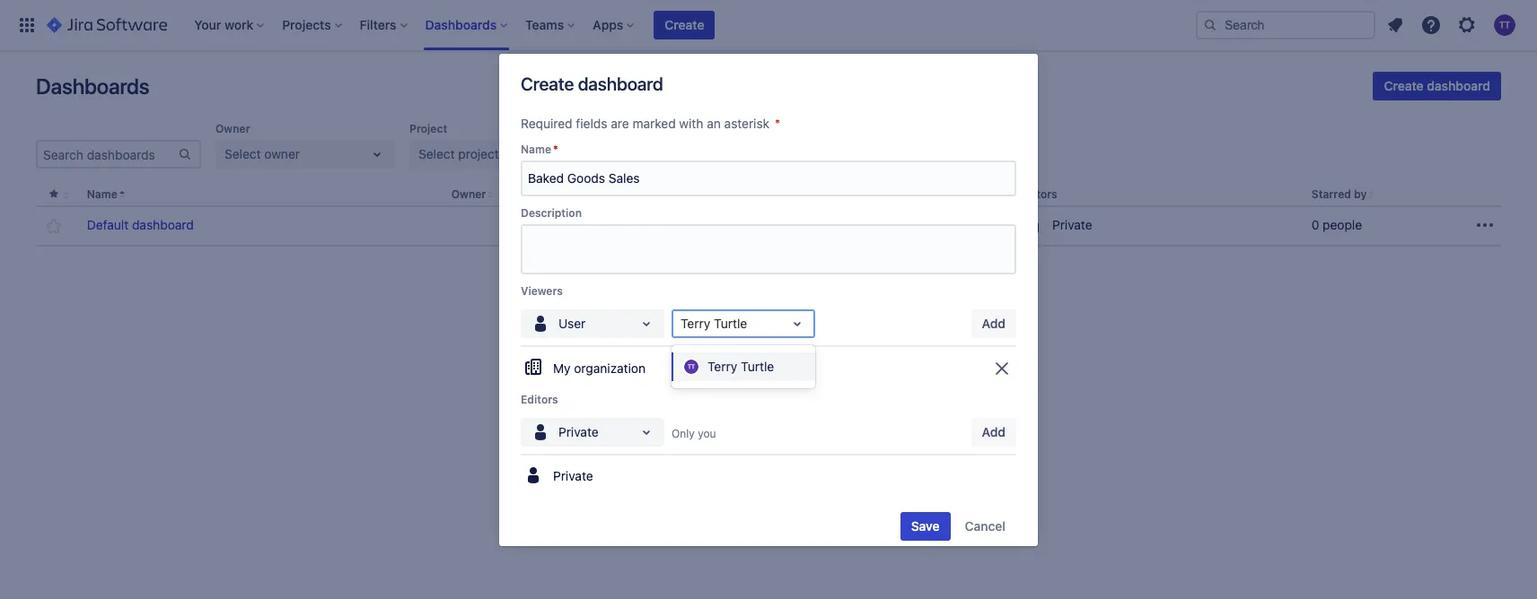 Task type: locate. For each thing, give the bounding box(es) containing it.
add button up remove viewer permission for my organization image
[[971, 310, 1016, 338]]

add down remove viewer permission for my organization image
[[982, 425, 1006, 440]]

1 add button from the top
[[971, 310, 1016, 338]]

2 horizontal spatial dashboard
[[1427, 78, 1490, 93]]

name for name
[[87, 188, 117, 201]]

open image left select project
[[366, 144, 388, 165]]

owner
[[215, 122, 250, 136], [451, 188, 486, 201]]

open image down the asterisk
[[754, 144, 776, 165]]

terry turtle
[[707, 359, 774, 374]]

owner up select owner
[[215, 122, 250, 136]]

asterisk
[[724, 116, 770, 131]]

name
[[521, 143, 551, 156], [87, 188, 117, 201]]

create dashboard inside create dashboard button
[[1384, 78, 1490, 93]]

3 select from the left
[[612, 146, 649, 162]]

None field
[[523, 162, 1014, 195]]

dashboard
[[578, 74, 663, 94], [1427, 78, 1490, 93], [132, 217, 194, 233]]

turtle
[[741, 359, 774, 374]]

0 vertical spatial open image
[[366, 144, 388, 165]]

default
[[87, 217, 129, 233]]

1 select from the left
[[224, 146, 261, 162]]

Search dashboards text field
[[38, 142, 178, 167]]

add for user
[[982, 316, 1006, 331]]

add button
[[971, 310, 1016, 338], [971, 418, 1016, 447]]

0 vertical spatial add button
[[971, 310, 1016, 338]]

editors
[[1020, 188, 1057, 201], [521, 393, 558, 407]]

0 horizontal spatial name
[[87, 188, 117, 201]]

1 vertical spatial editors
[[521, 393, 558, 407]]

description
[[521, 206, 582, 220]]

1 vertical spatial name
[[87, 188, 117, 201]]

only you
[[672, 427, 716, 441]]

select
[[224, 146, 261, 162], [418, 146, 455, 162], [612, 146, 649, 162]]

1 vertical spatial viewers
[[521, 285, 563, 298]]

*
[[775, 116, 781, 131], [553, 143, 558, 156]]

save button
[[900, 513, 950, 541]]

0 vertical spatial add
[[982, 316, 1006, 331]]

* right the asterisk
[[775, 116, 781, 131]]

viewers
[[728, 188, 770, 201], [521, 285, 563, 298]]

select for select owner
[[224, 146, 261, 162]]

add button down remove viewer permission for my organization image
[[971, 418, 1016, 447]]

terry
[[707, 359, 737, 374]]

editors inside dashboards details element
[[1020, 188, 1057, 201]]

project
[[458, 146, 499, 162]]

1 horizontal spatial create
[[665, 17, 704, 32]]

1 vertical spatial add
[[982, 425, 1006, 440]]

0 vertical spatial private
[[1052, 217, 1092, 233]]

0 horizontal spatial select
[[224, 146, 261, 162]]

owner down select project
[[451, 188, 486, 201]]

owner
[[264, 146, 300, 162]]

select left owner
[[224, 146, 261, 162]]

0 horizontal spatial editors
[[521, 393, 558, 407]]

private inside dashboards details element
[[1052, 217, 1092, 233]]

0 vertical spatial owner
[[215, 122, 250, 136]]

1 vertical spatial *
[[553, 143, 558, 156]]

private
[[1052, 217, 1092, 233], [558, 425, 599, 440], [553, 469, 593, 484]]

you
[[698, 427, 716, 441]]

add button for user
[[971, 310, 1016, 338]]

open image
[[560, 144, 582, 165], [754, 144, 776, 165], [636, 313, 657, 335], [786, 313, 808, 335]]

1 horizontal spatial owner
[[451, 188, 486, 201]]

default dashboard link
[[87, 216, 194, 234]]

name for name *
[[521, 143, 551, 156]]

dashboard inside button
[[1427, 78, 1490, 93]]

1 horizontal spatial create dashboard
[[1384, 78, 1490, 93]]

1 vertical spatial add button
[[971, 418, 1016, 447]]

0 vertical spatial name
[[521, 143, 551, 156]]

0 vertical spatial *
[[775, 116, 781, 131]]

0 horizontal spatial open image
[[366, 144, 388, 165]]

select down project
[[418, 146, 455, 162]]

add up remove viewer permission for my organization image
[[982, 316, 1006, 331]]

organization
[[574, 361, 646, 376]]

starred
[[1311, 188, 1351, 201]]

save
[[911, 519, 940, 534]]

* down 'required'
[[553, 143, 558, 156]]

add for private
[[982, 425, 1006, 440]]

0 horizontal spatial owner
[[215, 122, 250, 136]]

select down group
[[612, 146, 649, 162]]

0 horizontal spatial viewers
[[521, 285, 563, 298]]

2 horizontal spatial select
[[612, 146, 649, 162]]

viewers up public at top
[[728, 188, 770, 201]]

open image
[[366, 144, 388, 165], [636, 422, 657, 443]]

public
[[761, 217, 796, 233]]

1 horizontal spatial name
[[521, 143, 551, 156]]

1 horizontal spatial open image
[[636, 422, 657, 443]]

0 horizontal spatial create dashboard
[[521, 74, 663, 94]]

fields
[[576, 116, 607, 131]]

primary element
[[11, 0, 1196, 50]]

2 add button from the top
[[971, 418, 1016, 447]]

1 vertical spatial owner
[[451, 188, 486, 201]]

create button
[[654, 11, 715, 40]]

2 add from the top
[[982, 425, 1006, 440]]

jira software image
[[47, 14, 167, 36], [47, 14, 167, 36]]

None text field
[[681, 315, 751, 333]]

add
[[982, 316, 1006, 331], [982, 425, 1006, 440]]

1 horizontal spatial viewers
[[728, 188, 770, 201]]

viewers up user
[[521, 285, 563, 298]]

select for select group
[[612, 146, 649, 162]]

cancel button
[[954, 513, 1016, 541]]

1 horizontal spatial editors
[[1020, 188, 1057, 201]]

1 add from the top
[[982, 316, 1006, 331]]

select project
[[418, 146, 499, 162]]

starred by button
[[1311, 188, 1367, 201]]

0 vertical spatial viewers
[[728, 188, 770, 201]]

0 horizontal spatial dashboard
[[132, 217, 194, 233]]

owner button
[[451, 188, 486, 201]]

name up default
[[87, 188, 117, 201]]

2 select from the left
[[418, 146, 455, 162]]

name down 'required'
[[521, 143, 551, 156]]

star default dashboard image
[[43, 216, 65, 237]]

open image left only
[[636, 422, 657, 443]]

user
[[558, 316, 586, 331]]

dashboards details element
[[36, 183, 1501, 247]]

1 horizontal spatial select
[[418, 146, 455, 162]]

name inside dashboards details element
[[87, 188, 117, 201]]

create dashboard
[[521, 74, 663, 94], [1384, 78, 1490, 93]]

create
[[665, 17, 704, 32], [521, 74, 574, 94], [1384, 78, 1424, 93]]

1 horizontal spatial *
[[775, 116, 781, 131]]

0 horizontal spatial create
[[521, 74, 574, 94]]

select group
[[612, 146, 686, 162]]

0 vertical spatial editors
[[1020, 188, 1057, 201]]



Task type: describe. For each thing, give the bounding box(es) containing it.
create inside primary element
[[665, 17, 704, 32]]

owner inside dashboards details element
[[451, 188, 486, 201]]

an
[[707, 116, 721, 131]]

Description text field
[[521, 224, 1016, 275]]

people
[[1323, 217, 1362, 233]]

name button
[[87, 188, 117, 201]]

1 vertical spatial private
[[558, 425, 599, 440]]

required
[[521, 116, 572, 131]]

add button for private
[[971, 418, 1016, 447]]

open image right name *
[[560, 144, 582, 165]]

by
[[1354, 188, 1367, 201]]

select owner
[[224, 146, 300, 162]]

group
[[603, 122, 636, 136]]

required fields are marked with an asterisk *
[[521, 116, 781, 131]]

1 horizontal spatial dashboard
[[578, 74, 663, 94]]

select for select project
[[418, 146, 455, 162]]

Search field
[[1196, 11, 1375, 40]]

create banner
[[0, 0, 1537, 50]]

create dashboard button
[[1373, 72, 1501, 101]]

marked
[[632, 116, 676, 131]]

with
[[679, 116, 703, 131]]

group
[[652, 146, 686, 162]]

starred by
[[1311, 188, 1367, 201]]

2 vertical spatial private
[[553, 469, 593, 484]]

dashboards
[[36, 74, 149, 99]]

only
[[672, 427, 695, 441]]

Editors text field
[[530, 424, 533, 442]]

are
[[611, 116, 629, 131]]

project
[[409, 122, 447, 136]]

my organization
[[553, 361, 646, 376]]

default dashboard
[[87, 217, 194, 233]]

remove viewer permission for my organization image
[[991, 358, 1013, 380]]

my
[[553, 361, 571, 376]]

cancel
[[965, 519, 1006, 534]]

open image down description text box
[[786, 313, 808, 335]]

search image
[[1203, 18, 1217, 32]]

2 horizontal spatial create
[[1384, 78, 1424, 93]]

open image up organization
[[636, 313, 657, 335]]

0
[[1311, 217, 1319, 233]]

viewers inside dashboards details element
[[728, 188, 770, 201]]

1 vertical spatial open image
[[636, 422, 657, 443]]

0 horizontal spatial *
[[553, 143, 558, 156]]

0 people
[[1311, 217, 1362, 233]]

name *
[[521, 143, 558, 156]]



Task type: vqa. For each thing, say whether or not it's contained in the screenshot.
Name button
yes



